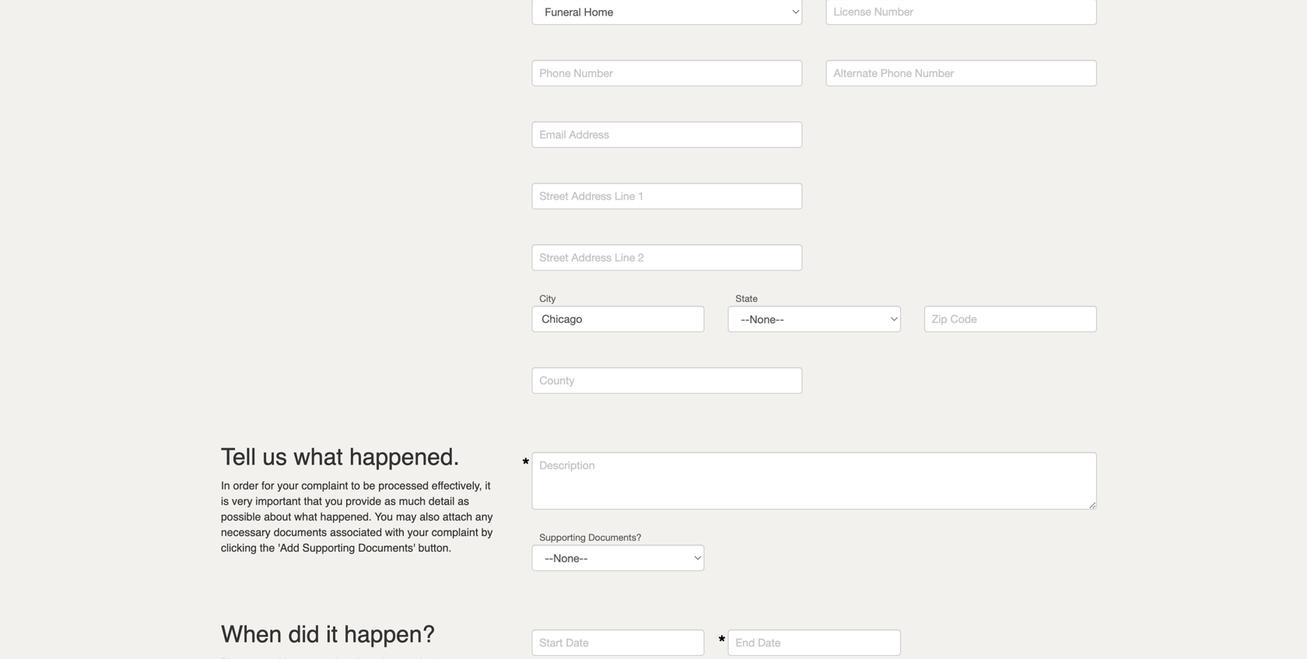 Task type: vqa. For each thing, say whether or not it's contained in the screenshot.
topmost Street
yes



Task type: describe. For each thing, give the bounding box(es) containing it.
License Number text field
[[826, 0, 1097, 25]]

tell us what happened.
[[221, 443, 460, 470]]

Phone Number text field
[[532, 60, 803, 86]]

order
[[233, 479, 259, 492]]

supporting inside in order for your complaint to be processed effectively, it is very important that you provide as much detail as possible about what happened. you may also attach any necessary documents associated with your complaint by clicking the 'add supporting documents' button.
[[302, 542, 355, 554]]

when
[[221, 621, 282, 648]]

end date
[[736, 636, 781, 649]]

street address line 2
[[539, 251, 644, 264]]

processed
[[378, 479, 429, 492]]

possible
[[221, 510, 261, 523]]

start date
[[539, 636, 589, 649]]

0 horizontal spatial your
[[277, 479, 298, 492]]

zip
[[932, 312, 947, 325]]

1 horizontal spatial supporting
[[539, 532, 586, 543]]

date for end date
[[758, 636, 781, 649]]

Street Address Line 1 text field
[[532, 183, 803, 209]]

you
[[375, 510, 393, 523]]

date for start date
[[566, 636, 589, 649]]

address for email address
[[569, 128, 609, 141]]

street address line 1
[[539, 189, 644, 202]]

street for street address line 1
[[539, 189, 569, 202]]

associated
[[330, 526, 382, 538]]

effectively,
[[432, 479, 482, 492]]

number for license number
[[874, 5, 914, 18]]

attach
[[443, 510, 472, 523]]

start
[[539, 636, 563, 649]]

necessary
[[221, 526, 271, 538]]

button.
[[418, 542, 452, 554]]

0 vertical spatial happened.
[[349, 443, 460, 470]]

by
[[481, 526, 493, 538]]

1 vertical spatial your
[[407, 526, 429, 538]]

code
[[950, 312, 977, 325]]

Street Address Line 2 text field
[[532, 244, 803, 271]]

documents
[[274, 526, 327, 538]]

City text field
[[532, 306, 705, 332]]

be
[[363, 479, 375, 492]]

2 as from the left
[[458, 495, 469, 507]]

line for 1
[[615, 189, 635, 202]]

1 as from the left
[[384, 495, 396, 507]]

happen?
[[344, 621, 435, 648]]

about
[[264, 510, 291, 523]]

supporting documents?
[[539, 532, 642, 543]]

in order for your complaint to be processed effectively, it is very important that you provide as much detail as possible about what happened. you may also attach any necessary documents associated with your complaint by clicking the 'add supporting documents' button.
[[221, 479, 493, 554]]

number for phone number
[[574, 67, 613, 79]]

provide
[[346, 495, 381, 507]]

city
[[539, 293, 556, 304]]

that
[[304, 495, 322, 507]]

Start Date text field
[[532, 629, 705, 656]]

in
[[221, 479, 230, 492]]

'add
[[278, 542, 299, 554]]

Email Address text field
[[532, 121, 803, 148]]

end
[[736, 636, 755, 649]]

for
[[262, 479, 274, 492]]

is
[[221, 495, 229, 507]]

1 phone from the left
[[539, 67, 571, 79]]

us
[[262, 443, 287, 470]]

alternate
[[834, 67, 878, 79]]



Task type: locate. For each thing, give the bounding box(es) containing it.
to
[[351, 479, 360, 492]]

1 vertical spatial what
[[294, 510, 317, 523]]

1 vertical spatial address
[[572, 189, 612, 202]]

address for street address line 1
[[572, 189, 612, 202]]

Zip Code text field
[[924, 306, 1097, 332]]

happened. up associated
[[320, 510, 372, 523]]

1 street from the top
[[539, 189, 569, 202]]

may
[[396, 510, 417, 523]]

what up documents in the left of the page
[[294, 510, 317, 523]]

your up important
[[277, 479, 298, 492]]

1 date from the left
[[566, 636, 589, 649]]

1 vertical spatial complaint
[[432, 526, 478, 538]]

what inside in order for your complaint to be processed effectively, it is very important that you provide as much detail as possible about what happened. you may also attach any necessary documents associated with your complaint by clicking the 'add supporting documents' button.
[[294, 510, 317, 523]]

2 line from the top
[[615, 251, 635, 264]]

date right start
[[566, 636, 589, 649]]

happened. inside in order for your complaint to be processed effectively, it is very important that you provide as much detail as possible about what happened. you may also attach any necessary documents associated with your complaint by clicking the 'add supporting documents' button.
[[320, 510, 372, 523]]

line left 2
[[615, 251, 635, 264]]

license
[[834, 5, 871, 18]]

2 date from the left
[[758, 636, 781, 649]]

2 horizontal spatial number
[[915, 67, 954, 79]]

did
[[288, 621, 320, 648]]

also
[[420, 510, 440, 523]]

clicking
[[221, 542, 257, 554]]

with
[[385, 526, 404, 538]]

what right us
[[294, 443, 343, 470]]

phone up email
[[539, 67, 571, 79]]

0 vertical spatial complaint
[[301, 479, 348, 492]]

1 horizontal spatial number
[[874, 5, 914, 18]]

0 horizontal spatial phone
[[539, 67, 571, 79]]

very
[[232, 495, 252, 507]]

complaint down attach in the bottom left of the page
[[432, 526, 478, 538]]

it inside in order for your complaint to be processed effectively, it is very important that you provide as much detail as possible about what happened. you may also attach any necessary documents associated with your complaint by clicking the 'add supporting documents' button.
[[485, 479, 491, 492]]

street for street address line 2
[[539, 251, 569, 264]]

line
[[615, 189, 635, 202], [615, 251, 635, 264]]

tell
[[221, 443, 256, 470]]

zip code
[[932, 312, 977, 325]]

detail
[[429, 495, 455, 507]]

street up city
[[539, 251, 569, 264]]

happened. up processed in the bottom of the page
[[349, 443, 460, 470]]

any
[[475, 510, 493, 523]]

it
[[485, 479, 491, 492], [326, 621, 338, 648]]

documents?
[[588, 532, 642, 543]]

number down license number text field
[[915, 67, 954, 79]]

email
[[539, 128, 566, 141]]

alternate phone number
[[834, 67, 954, 79]]

when did it happen?
[[221, 621, 435, 648]]

address right email
[[569, 128, 609, 141]]

you
[[325, 495, 343, 507]]

it right did
[[326, 621, 338, 648]]

1 horizontal spatial complaint
[[432, 526, 478, 538]]

2 vertical spatial address
[[572, 251, 612, 264]]

as
[[384, 495, 396, 507], [458, 495, 469, 507]]

0 horizontal spatial complaint
[[301, 479, 348, 492]]

0 horizontal spatial date
[[566, 636, 589, 649]]

1 vertical spatial line
[[615, 251, 635, 264]]

complaint up the you
[[301, 479, 348, 492]]

1 horizontal spatial date
[[758, 636, 781, 649]]

date right end
[[758, 636, 781, 649]]

what
[[294, 443, 343, 470], [294, 510, 317, 523]]

1 horizontal spatial your
[[407, 526, 429, 538]]

county
[[539, 374, 575, 387]]

2
[[638, 251, 644, 264]]

0 vertical spatial what
[[294, 443, 343, 470]]

supporting left documents?
[[539, 532, 586, 543]]

date
[[566, 636, 589, 649], [758, 636, 781, 649]]

number
[[874, 5, 914, 18], [574, 67, 613, 79], [915, 67, 954, 79]]

phone right alternate
[[881, 67, 912, 79]]

1 horizontal spatial phone
[[881, 67, 912, 79]]

phone
[[539, 67, 571, 79], [881, 67, 912, 79]]

0 horizontal spatial it
[[326, 621, 338, 648]]

1 vertical spatial street
[[539, 251, 569, 264]]

the
[[260, 542, 275, 554]]

complaint
[[301, 479, 348, 492], [432, 526, 478, 538]]

state
[[736, 293, 758, 304]]

much
[[399, 495, 426, 507]]

0 vertical spatial it
[[485, 479, 491, 492]]

2 street from the top
[[539, 251, 569, 264]]

number right license
[[874, 5, 914, 18]]

address
[[569, 128, 609, 141], [572, 189, 612, 202], [572, 251, 612, 264]]

phone number
[[539, 67, 613, 79]]

1 horizontal spatial it
[[485, 479, 491, 492]]

1 vertical spatial it
[[326, 621, 338, 648]]

1 vertical spatial happened.
[[320, 510, 372, 523]]

1 line from the top
[[615, 189, 635, 202]]

0 vertical spatial line
[[615, 189, 635, 202]]

0 vertical spatial your
[[277, 479, 298, 492]]

license number
[[834, 5, 914, 18]]

your
[[277, 479, 298, 492], [407, 526, 429, 538]]

Description text field
[[532, 452, 1097, 510]]

description
[[539, 459, 595, 472]]

0 horizontal spatial as
[[384, 495, 396, 507]]

End Date text field
[[728, 629, 901, 656]]

address left 2
[[572, 251, 612, 264]]

0 horizontal spatial number
[[574, 67, 613, 79]]

address for street address line 2
[[572, 251, 612, 264]]

number up email address
[[574, 67, 613, 79]]

1
[[638, 189, 644, 202]]

0 horizontal spatial supporting
[[302, 542, 355, 554]]

documents'
[[358, 542, 415, 554]]

your down also
[[407, 526, 429, 538]]

street down email
[[539, 189, 569, 202]]

as up attach in the bottom left of the page
[[458, 495, 469, 507]]

street
[[539, 189, 569, 202], [539, 251, 569, 264]]

email address
[[539, 128, 609, 141]]

0 vertical spatial address
[[569, 128, 609, 141]]

1 horizontal spatial as
[[458, 495, 469, 507]]

happened.
[[349, 443, 460, 470], [320, 510, 372, 523]]

2 phone from the left
[[881, 67, 912, 79]]

Alternate Phone Number text field
[[826, 60, 1097, 86]]

it right effectively,
[[485, 479, 491, 492]]

0 vertical spatial street
[[539, 189, 569, 202]]

County text field
[[532, 367, 803, 394]]

line left 1
[[615, 189, 635, 202]]

address left 1
[[572, 189, 612, 202]]

line for 2
[[615, 251, 635, 264]]

important
[[255, 495, 301, 507]]

supporting down associated
[[302, 542, 355, 554]]

as up you
[[384, 495, 396, 507]]

supporting
[[539, 532, 586, 543], [302, 542, 355, 554]]



